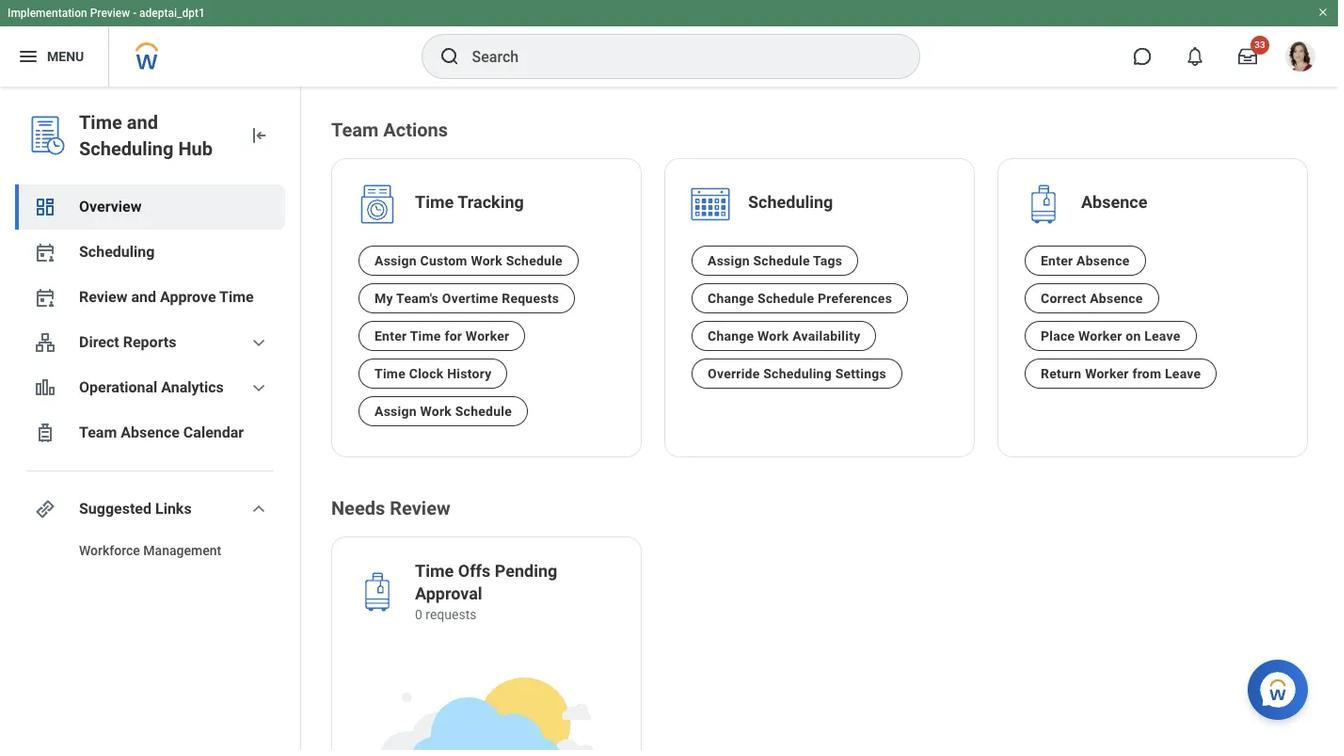 Task type: describe. For each thing, give the bounding box(es) containing it.
33
[[1255, 40, 1266, 50]]

team actions
[[331, 119, 448, 141]]

menu banner
[[0, 0, 1339, 87]]

search image
[[438, 45, 461, 68]]

override scheduling settings
[[708, 366, 887, 381]]

management
[[143, 543, 221, 558]]

approve
[[160, 288, 216, 306]]

preferences
[[818, 291, 893, 306]]

reports
[[123, 333, 177, 351]]

suggested links button
[[15, 487, 285, 532]]

direct
[[79, 333, 119, 351]]

scheduling inside 'button'
[[764, 366, 832, 381]]

needs
[[331, 497, 385, 520]]

absence for correct absence
[[1090, 291, 1144, 306]]

time left the for
[[410, 329, 441, 344]]

change schedule preferences button
[[692, 283, 909, 314]]

correct absence button
[[1025, 283, 1160, 314]]

team's
[[396, 291, 439, 306]]

on
[[1126, 329, 1142, 344]]

and for review
[[131, 288, 156, 306]]

approval
[[415, 584, 483, 604]]

time clock history button
[[359, 359, 508, 389]]

direct reports
[[79, 333, 177, 351]]

chart image
[[34, 377, 56, 399]]

justify image
[[17, 45, 40, 68]]

change for change schedule preferences
[[708, 291, 754, 306]]

offs
[[458, 561, 491, 581]]

hub
[[178, 137, 213, 160]]

time and scheduling hub
[[79, 111, 213, 160]]

tracking
[[458, 192, 524, 212]]

chevron down small image for analytics
[[248, 377, 270, 399]]

links
[[155, 500, 192, 518]]

my
[[375, 291, 393, 306]]

availability
[[793, 329, 861, 344]]

overview link
[[15, 185, 285, 230]]

menu button
[[0, 26, 109, 87]]

0 requests element
[[415, 605, 619, 624]]

change schedule preferences
[[708, 291, 893, 306]]

adeptai_dpt1
[[139, 7, 205, 20]]

direct reports button
[[15, 320, 285, 365]]

time clock history
[[375, 366, 492, 381]]

operational analytics button
[[15, 365, 285, 410]]

absence element
[[1082, 191, 1148, 217]]

preview
[[90, 7, 130, 20]]

schedule up change schedule preferences
[[754, 253, 810, 268]]

enter time for worker
[[375, 329, 510, 344]]

worker for return
[[1086, 366, 1129, 381]]

schedule down history
[[455, 404, 512, 419]]

enter for enter time for worker
[[375, 329, 407, 344]]

custom
[[420, 253, 468, 268]]

return worker from leave button
[[1025, 359, 1218, 389]]

implementation preview -   adeptai_dpt1
[[8, 7, 205, 20]]

team for team absence calendar
[[79, 424, 117, 442]]

pending
[[495, 561, 558, 581]]

analytics
[[161, 378, 224, 396]]

for
[[445, 329, 462, 344]]

assign work schedule button
[[359, 396, 528, 427]]

enter absence button
[[1025, 246, 1146, 276]]

leave for place worker on leave
[[1145, 329, 1181, 344]]

return
[[1041, 366, 1082, 381]]

review and approve time
[[79, 288, 254, 306]]

time for time and scheduling hub
[[79, 111, 122, 134]]

my team's overtime requests
[[375, 291, 559, 306]]

scheduling down overview
[[79, 243, 155, 261]]

workforce
[[79, 543, 140, 558]]

view team image
[[34, 331, 56, 354]]

operational analytics
[[79, 378, 224, 396]]

chevron down small image for reports
[[248, 331, 270, 354]]

and for time
[[127, 111, 158, 134]]

correct absence
[[1041, 291, 1144, 306]]



Task type: locate. For each thing, give the bounding box(es) containing it.
review right "needs"
[[390, 497, 451, 520]]

close environment banner image
[[1318, 7, 1329, 18]]

1 vertical spatial work
[[758, 329, 789, 344]]

0 vertical spatial enter
[[1041, 253, 1074, 268]]

change work availability button
[[692, 321, 877, 351]]

time inside time and scheduling hub
[[79, 111, 122, 134]]

0 horizontal spatial review
[[79, 288, 128, 306]]

assign schedule tags
[[708, 253, 843, 268]]

correct
[[1041, 291, 1087, 306]]

change for change work availability
[[708, 329, 754, 344]]

suggested links
[[79, 500, 192, 518]]

3 chevron down small image from the top
[[248, 498, 270, 521]]

notifications large image
[[1186, 47, 1205, 66]]

absence
[[1082, 192, 1148, 212], [1077, 253, 1130, 268], [1090, 291, 1144, 306], [121, 424, 180, 442]]

worker inside button
[[1086, 366, 1129, 381]]

leave inside button
[[1145, 329, 1181, 344]]

assign up "my"
[[375, 253, 417, 268]]

2 vertical spatial chevron down small image
[[248, 498, 270, 521]]

time up approval
[[415, 561, 454, 581]]

workforce management
[[79, 543, 221, 558]]

1 horizontal spatial work
[[471, 253, 503, 268]]

33 button
[[1228, 36, 1270, 77]]

work up overtime
[[471, 253, 503, 268]]

schedule up requests
[[506, 253, 563, 268]]

time tracking element
[[415, 191, 524, 217]]

1 chevron down small image from the top
[[248, 331, 270, 354]]

enter
[[1041, 253, 1074, 268], [375, 329, 407, 344]]

return worker from leave
[[1041, 366, 1202, 381]]

absence down 'operational analytics' dropdown button
[[121, 424, 180, 442]]

worker left the 'on'
[[1079, 329, 1123, 344]]

time tracking
[[415, 192, 524, 212]]

worker for place
[[1079, 329, 1123, 344]]

-
[[133, 7, 137, 20]]

0
[[415, 607, 423, 622]]

tags
[[813, 253, 843, 268]]

and left approve
[[131, 288, 156, 306]]

absence for enter absence
[[1077, 253, 1130, 268]]

link image
[[34, 498, 56, 521]]

time for time clock history
[[375, 366, 406, 381]]

1 vertical spatial enter
[[375, 329, 407, 344]]

1 vertical spatial team
[[79, 424, 117, 442]]

suggested
[[79, 500, 152, 518]]

time for time tracking
[[415, 192, 454, 212]]

review
[[79, 288, 128, 306], [390, 497, 451, 520]]

scheduling up overview
[[79, 137, 174, 160]]

1 vertical spatial leave
[[1166, 366, 1202, 381]]

worker down place worker on leave button
[[1086, 366, 1129, 381]]

0 vertical spatial chevron down small image
[[248, 331, 270, 354]]

overtime
[[442, 291, 499, 306]]

overview
[[79, 198, 142, 216]]

navigation pane region
[[0, 87, 301, 750]]

time down menu
[[79, 111, 122, 134]]

scheduling
[[79, 137, 174, 160], [748, 192, 834, 212], [79, 243, 155, 261], [764, 366, 832, 381]]

0 horizontal spatial work
[[420, 404, 452, 419]]

assign custom work schedule
[[375, 253, 563, 268]]

team
[[331, 119, 379, 141], [79, 424, 117, 442]]

absence inside navigation pane region
[[121, 424, 180, 442]]

time and scheduling hub element
[[79, 109, 233, 162]]

enter up the correct at the right top of the page
[[1041, 253, 1074, 268]]

clock
[[409, 366, 444, 381]]

time inside "time offs pending approval 0 requests"
[[415, 561, 454, 581]]

time left clock
[[375, 366, 406, 381]]

review up direct
[[79, 288, 128, 306]]

1 vertical spatial chevron down small image
[[248, 377, 270, 399]]

team inside navigation pane region
[[79, 424, 117, 442]]

enter absence
[[1041, 253, 1130, 268]]

absence up place worker on leave
[[1090, 291, 1144, 306]]

team left actions
[[331, 119, 379, 141]]

1 vertical spatial and
[[131, 288, 156, 306]]

assign work schedule
[[375, 404, 512, 419]]

time offs pending approval 0 requests
[[415, 561, 558, 622]]

2 vertical spatial work
[[420, 404, 452, 419]]

chevron down small image for links
[[248, 498, 270, 521]]

calendar user solid image
[[34, 286, 56, 309]]

0 vertical spatial and
[[127, 111, 158, 134]]

assign up the change schedule preferences button
[[708, 253, 750, 268]]

assign custom work schedule button
[[359, 246, 579, 276]]

absence up correct absence
[[1077, 253, 1130, 268]]

dashboard image
[[34, 196, 56, 218]]

task timeoff image
[[34, 422, 56, 444]]

work up override scheduling settings
[[758, 329, 789, 344]]

operational
[[79, 378, 158, 396]]

requests
[[502, 291, 559, 306]]

Search Workday  search field
[[472, 36, 881, 77]]

place
[[1041, 329, 1075, 344]]

1 vertical spatial change
[[708, 329, 754, 344]]

override
[[708, 366, 760, 381]]

time
[[79, 111, 122, 134], [415, 192, 454, 212], [219, 288, 254, 306], [410, 329, 441, 344], [375, 366, 406, 381], [415, 561, 454, 581]]

enter down "my"
[[375, 329, 407, 344]]

1 change from the top
[[708, 291, 754, 306]]

assign down clock
[[375, 404, 417, 419]]

calendar
[[183, 424, 244, 442]]

team down operational
[[79, 424, 117, 442]]

settings
[[836, 366, 887, 381]]

scheduling inside time and scheduling hub
[[79, 137, 174, 160]]

workforce management link
[[15, 532, 285, 570]]

requests
[[426, 607, 477, 622]]

change down assign schedule tags
[[708, 291, 754, 306]]

time offs pending approval element
[[415, 560, 619, 609]]

0 vertical spatial work
[[471, 253, 503, 268]]

scheduling link
[[15, 230, 285, 275]]

my team's overtime requests button
[[359, 283, 575, 314]]

time right approve
[[219, 288, 254, 306]]

override scheduling settings button
[[692, 359, 903, 389]]

and inside time and scheduling hub
[[127, 111, 158, 134]]

team for team actions
[[331, 119, 379, 141]]

inbox large image
[[1239, 47, 1258, 66]]

time for time offs pending approval 0 requests
[[415, 561, 454, 581]]

from
[[1133, 366, 1162, 381]]

1 horizontal spatial enter
[[1041, 253, 1074, 268]]

menu
[[47, 49, 84, 64]]

team absence calendar link
[[15, 410, 285, 456]]

1 horizontal spatial review
[[390, 497, 451, 520]]

and
[[127, 111, 158, 134], [131, 288, 156, 306]]

0 vertical spatial leave
[[1145, 329, 1181, 344]]

work down time clock history
[[420, 404, 452, 419]]

scheduling element
[[748, 191, 834, 217]]

assign for scheduling
[[708, 253, 750, 268]]

scheduling down change work availability button
[[764, 366, 832, 381]]

0 vertical spatial change
[[708, 291, 754, 306]]

0 horizontal spatial team
[[79, 424, 117, 442]]

time left tracking
[[415, 192, 454, 212]]

2 change from the top
[[708, 329, 754, 344]]

implementation
[[8, 7, 87, 20]]

1 horizontal spatial team
[[331, 119, 379, 141]]

0 vertical spatial review
[[79, 288, 128, 306]]

place worker on leave button
[[1025, 321, 1197, 351]]

absence up enter absence
[[1082, 192, 1148, 212]]

assign schedule tags button
[[692, 246, 859, 276]]

work for change work availability
[[758, 329, 789, 344]]

review and approve time link
[[15, 275, 285, 320]]

enter time for worker button
[[359, 321, 526, 351]]

worker right the for
[[466, 329, 510, 344]]

team absence calendar
[[79, 424, 244, 442]]

transformation import image
[[248, 124, 270, 147]]

1 vertical spatial review
[[390, 497, 451, 520]]

actions
[[383, 119, 448, 141]]

scheduling up assign schedule tags button at the top right
[[748, 192, 834, 212]]

2 horizontal spatial work
[[758, 329, 789, 344]]

history
[[447, 366, 492, 381]]

change
[[708, 291, 754, 306], [708, 329, 754, 344]]

and up overview link
[[127, 111, 158, 134]]

change up the override
[[708, 329, 754, 344]]

work for assign work schedule
[[420, 404, 452, 419]]

needs review
[[331, 497, 451, 520]]

schedule
[[506, 253, 563, 268], [754, 253, 810, 268], [758, 291, 815, 306], [455, 404, 512, 419]]

change work availability
[[708, 329, 861, 344]]

2 chevron down small image from the top
[[248, 377, 270, 399]]

chevron down small image
[[248, 331, 270, 354], [248, 377, 270, 399], [248, 498, 270, 521]]

worker
[[466, 329, 510, 344], [1079, 329, 1123, 344], [1086, 366, 1129, 381]]

calendar user solid image
[[34, 241, 56, 264]]

0 vertical spatial team
[[331, 119, 379, 141]]

enter for enter absence
[[1041, 253, 1074, 268]]

assign
[[375, 253, 417, 268], [708, 253, 750, 268], [375, 404, 417, 419]]

assign for time tracking
[[375, 253, 417, 268]]

leave right the 'on'
[[1145, 329, 1181, 344]]

profile logan mcneil image
[[1286, 41, 1316, 75]]

schedule up change work availability button
[[758, 291, 815, 306]]

leave for return worker from leave
[[1166, 366, 1202, 381]]

place worker on leave
[[1041, 329, 1181, 344]]

leave inside button
[[1166, 366, 1202, 381]]

leave right from
[[1166, 366, 1202, 381]]

absence for team absence calendar
[[121, 424, 180, 442]]

work
[[471, 253, 503, 268], [758, 329, 789, 344], [420, 404, 452, 419]]

0 horizontal spatial enter
[[375, 329, 407, 344]]

leave
[[1145, 329, 1181, 344], [1166, 366, 1202, 381]]

review inside review and approve time link
[[79, 288, 128, 306]]



Task type: vqa. For each thing, say whether or not it's contained in the screenshot.
Offs
yes



